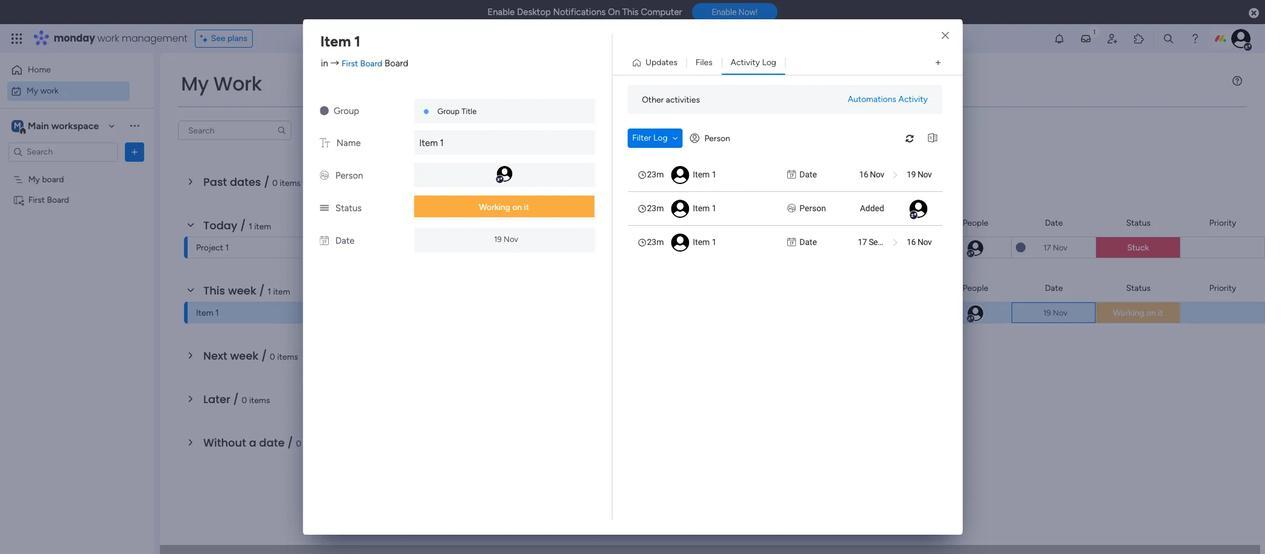 Task type: vqa. For each thing, say whether or not it's contained in the screenshot.
Options icon
no



Task type: describe. For each thing, give the bounding box(es) containing it.
notifications
[[553, 7, 606, 18]]

0 vertical spatial my board
[[28, 174, 64, 184]]

1 vertical spatial 19 nov
[[494, 235, 519, 244]]

date
[[259, 435, 285, 450]]

2 priority from the top
[[1210, 283, 1237, 293]]

log for activity log
[[762, 57, 777, 68]]

enable for enable desktop notifications on this computer
[[488, 7, 515, 18]]

item 1 dialog
[[0, 0, 1266, 554]]

1 vertical spatial 19
[[494, 235, 502, 244]]

my work
[[27, 85, 59, 96]]

see plans button
[[195, 30, 253, 48]]

to-do
[[855, 244, 876, 253]]

enable now!
[[712, 7, 758, 17]]

past dates / 0 items
[[203, 174, 301, 190]]

plans
[[228, 33, 248, 43]]

select product image
[[11, 33, 23, 45]]

customize
[[404, 125, 445, 135]]

added
[[860, 203, 884, 213]]

filter
[[633, 133, 652, 143]]

name
[[337, 138, 361, 148]]

it inside dialog
[[524, 202, 529, 212]]

automations
[[848, 94, 897, 104]]

workspace selection element
[[11, 119, 101, 134]]

my inside "my board" link
[[713, 243, 725, 254]]

status inside item 1 dialog
[[336, 203, 362, 214]]

dapulse date column image for 16 nov
[[788, 168, 796, 181]]

first board link
[[342, 58, 383, 69]]

v2 multiple person column image
[[320, 170, 329, 181]]

0 horizontal spatial group
[[334, 106, 359, 117]]

activity log button
[[722, 53, 786, 72]]

2 vertical spatial status
[[1127, 283, 1151, 293]]

monday work management
[[54, 31, 188, 45]]

without
[[203, 435, 246, 450]]

1 vertical spatial it
[[1159, 308, 1164, 318]]

management
[[122, 31, 188, 45]]

items inside next week / 0 items
[[277, 352, 298, 362]]

person for v2 multiple person column image
[[336, 170, 363, 181]]

dates
[[230, 174, 261, 190]]

Search in workspace field
[[25, 145, 101, 159]]

1 horizontal spatial group
[[438, 107, 460, 116]]

in → first board board
[[321, 58, 409, 69]]

title
[[462, 107, 477, 116]]

1 horizontal spatial working on it
[[1114, 308, 1164, 318]]

0 vertical spatial 16 nov
[[859, 170, 884, 179]]

2 23m from the top
[[647, 203, 664, 213]]

0 horizontal spatial first
[[28, 195, 45, 205]]

v2 sun image
[[320, 106, 329, 117]]

see
[[211, 33, 226, 43]]

filter log button
[[628, 129, 683, 148]]

home
[[28, 65, 51, 75]]

v2 multiple person column image
[[788, 202, 796, 215]]

without a date / 0 items
[[203, 435, 324, 450]]

enable for enable now!
[[712, 7, 737, 17]]

work for my
[[40, 85, 59, 96]]

invite members image
[[1107, 33, 1119, 45]]

project
[[196, 243, 223, 253]]

on
[[608, 7, 620, 18]]

0 inside without a date / 0 items
[[296, 439, 301, 449]]

board up "my board" link
[[757, 218, 779, 228]]

my work button
[[7, 81, 130, 101]]

17 for 17 sep, 2019
[[858, 237, 867, 247]]

other activities
[[642, 94, 700, 105]]

group title
[[438, 107, 477, 116]]

2 vertical spatial 19
[[1044, 308, 1052, 317]]

dapulse text column image
[[320, 138, 330, 148]]

1 vertical spatial 16
[[907, 237, 916, 247]]

computer
[[641, 7, 683, 18]]

close image
[[942, 31, 950, 40]]

stuck
[[1128, 243, 1150, 253]]

past
[[203, 174, 227, 190]]

customize button
[[385, 121, 450, 140]]

board right first board link
[[385, 58, 409, 69]]

updates button
[[627, 53, 687, 72]]

0 vertical spatial this
[[623, 7, 639, 18]]

my work
[[181, 70, 262, 97]]

board right shareable board image
[[47, 195, 69, 205]]

enable now! button
[[692, 3, 778, 21]]

filter log
[[633, 133, 668, 143]]

0 inside past dates / 0 items
[[272, 178, 278, 188]]

later / 0 items
[[203, 392, 270, 407]]

activities
[[666, 94, 700, 105]]

monday
[[54, 31, 95, 45]]

a
[[249, 435, 256, 450]]

first board
[[28, 195, 69, 205]]

later
[[203, 392, 231, 407]]

m
[[14, 120, 21, 131]]

dapulse date column image
[[320, 235, 329, 246]]

items inside later / 0 items
[[249, 395, 270, 406]]

inbox image
[[1081, 33, 1093, 45]]

1 horizontal spatial 19 nov
[[907, 170, 932, 179]]

dapulse date column image for 17 sep, 2019
[[788, 236, 796, 249]]



Task type: locate. For each thing, give the bounding box(es) containing it.
first right shareable board image
[[28, 195, 45, 205]]

my board link
[[712, 237, 823, 259]]

dapulse date column image down v2 multiple person column icon
[[788, 236, 796, 249]]

list box containing 23m
[[628, 158, 943, 259]]

1 horizontal spatial first
[[342, 58, 358, 69]]

0 up later / 0 items
[[270, 352, 275, 362]]

/
[[264, 174, 270, 190], [240, 218, 246, 233], [259, 283, 265, 298], [261, 348, 267, 363], [233, 392, 239, 407], [288, 435, 293, 450]]

0 vertical spatial working on it
[[479, 202, 529, 212]]

my board
[[28, 174, 64, 184], [713, 243, 749, 254]]

work for monday
[[98, 31, 119, 45]]

hide done items
[[318, 125, 380, 135]]

main
[[28, 120, 49, 131]]

done
[[338, 125, 357, 135]]

item
[[321, 33, 351, 50], [420, 138, 438, 148], [693, 170, 710, 179], [693, 203, 710, 213], [693, 237, 710, 247], [196, 308, 213, 318]]

log
[[762, 57, 777, 68], [654, 133, 668, 143]]

→
[[331, 58, 340, 69]]

Filter dashboard by text search field
[[178, 121, 292, 140]]

1 priority from the top
[[1210, 218, 1237, 228]]

1 vertical spatial 23m
[[647, 203, 664, 213]]

2 dapulse date column image from the top
[[788, 236, 796, 249]]

activity inside activity log button
[[731, 57, 760, 68]]

date
[[800, 170, 817, 179], [1046, 218, 1064, 228], [336, 235, 355, 246], [800, 237, 817, 247], [1046, 283, 1064, 293]]

dapulse date column image
[[788, 168, 796, 181], [788, 236, 796, 249]]

0 horizontal spatial list box
[[0, 167, 154, 373]]

0 vertical spatial working
[[479, 202, 511, 212]]

enable desktop notifications on this computer
[[488, 7, 683, 18]]

2 vertical spatial 19 nov
[[1044, 308, 1068, 317]]

1 vertical spatial on
[[1147, 308, 1157, 318]]

board right the →
[[360, 58, 383, 69]]

0 horizontal spatial on
[[513, 202, 522, 212]]

0 horizontal spatial this
[[203, 283, 225, 298]]

1 vertical spatial board
[[727, 243, 749, 254]]

on inside item 1 dialog
[[513, 202, 522, 212]]

0 horizontal spatial work
[[40, 85, 59, 96]]

this right the on
[[623, 7, 639, 18]]

0 vertical spatial week
[[228, 283, 256, 298]]

activity inside automations activity button
[[899, 94, 928, 104]]

23m for 16
[[647, 170, 664, 179]]

1 people from the top
[[963, 218, 989, 228]]

person right v2 multiple person column icon
[[800, 203, 826, 213]]

1 vertical spatial my board
[[713, 243, 749, 254]]

in
[[321, 58, 328, 69]]

1 horizontal spatial work
[[98, 31, 119, 45]]

0 vertical spatial 19 nov
[[907, 170, 932, 179]]

1 vertical spatial work
[[40, 85, 59, 96]]

19 nov
[[907, 170, 932, 179], [494, 235, 519, 244], [1044, 308, 1068, 317]]

workspace image
[[11, 119, 24, 132]]

do
[[866, 244, 876, 253]]

person button
[[686, 129, 738, 148]]

2 horizontal spatial group
[[874, 218, 897, 228]]

0 vertical spatial it
[[524, 202, 529, 212]]

1 vertical spatial people
[[963, 283, 989, 293]]

search everything image
[[1163, 33, 1175, 45]]

dapulse close image
[[1250, 7, 1260, 19]]

person
[[705, 133, 731, 143], [336, 170, 363, 181], [800, 203, 826, 213]]

1 vertical spatial person
[[336, 170, 363, 181]]

1 horizontal spatial list box
[[628, 158, 943, 259]]

sep,
[[869, 237, 884, 247]]

0 vertical spatial status
[[336, 203, 362, 214]]

activity up the refresh image at the top right
[[899, 94, 928, 104]]

working on it
[[479, 202, 529, 212], [1114, 308, 1164, 318]]

1 vertical spatial working on it
[[1114, 308, 1164, 318]]

angle down image
[[673, 134, 678, 142]]

option
[[0, 168, 154, 171]]

16 right '2019'
[[907, 237, 916, 247]]

2 vertical spatial 23m
[[647, 237, 664, 247]]

hide
[[318, 125, 336, 135]]

1 vertical spatial first
[[28, 195, 45, 205]]

0 vertical spatial first
[[342, 58, 358, 69]]

0 vertical spatial 16
[[859, 170, 868, 179]]

0 inside later / 0 items
[[242, 395, 247, 406]]

1 vertical spatial working
[[1114, 308, 1145, 318]]

1
[[355, 33, 361, 50], [440, 138, 444, 148], [712, 170, 717, 179], [712, 203, 717, 213], [249, 222, 252, 232], [712, 237, 717, 247], [226, 243, 229, 253], [268, 287, 271, 297], [216, 308, 219, 318]]

working
[[479, 202, 511, 212], [1114, 308, 1145, 318]]

week for next
[[230, 348, 259, 363]]

log for filter log
[[654, 133, 668, 143]]

17 for 17 nov
[[1044, 243, 1052, 252]]

1 vertical spatial log
[[654, 133, 668, 143]]

next
[[203, 348, 227, 363]]

item 1
[[321, 33, 361, 50], [420, 138, 444, 148], [693, 170, 717, 179], [693, 203, 717, 213], [693, 237, 717, 247], [196, 308, 219, 318]]

1 dapulse date column image from the top
[[788, 168, 796, 181]]

1 vertical spatial priority
[[1210, 283, 1237, 293]]

0 vertical spatial person
[[705, 133, 731, 143]]

this down project 1
[[203, 283, 225, 298]]

2 horizontal spatial 19
[[1044, 308, 1052, 317]]

work right monday
[[98, 31, 119, 45]]

today / 1 item
[[203, 218, 271, 233]]

item inside this week / 1 item
[[273, 287, 290, 297]]

project 1
[[196, 243, 229, 253]]

1 vertical spatial this
[[203, 283, 225, 298]]

2019
[[886, 237, 904, 247]]

0 horizontal spatial working on it
[[479, 202, 529, 212]]

0 vertical spatial log
[[762, 57, 777, 68]]

1 vertical spatial status
[[1127, 218, 1151, 228]]

see plans
[[211, 33, 248, 43]]

working on it inside item 1 dialog
[[479, 202, 529, 212]]

notifications image
[[1054, 33, 1066, 45]]

23m for 17
[[647, 237, 664, 247]]

first right the →
[[342, 58, 358, 69]]

0 vertical spatial 19
[[907, 170, 916, 179]]

first
[[342, 58, 358, 69], [28, 195, 45, 205]]

0 vertical spatial activity
[[731, 57, 760, 68]]

2 horizontal spatial person
[[800, 203, 826, 213]]

items inside without a date / 0 items
[[304, 439, 324, 449]]

1 horizontal spatial it
[[1159, 308, 1164, 318]]

apps image
[[1134, 33, 1146, 45]]

on
[[513, 202, 522, 212], [1147, 308, 1157, 318]]

1 horizontal spatial log
[[762, 57, 777, 68]]

today
[[203, 218, 238, 233]]

enable
[[488, 7, 515, 18], [712, 7, 737, 17]]

0 vertical spatial people
[[963, 218, 989, 228]]

group left title
[[438, 107, 460, 116]]

0 horizontal spatial item
[[254, 222, 271, 232]]

1 inside today / 1 item
[[249, 222, 252, 232]]

this week / 1 item
[[203, 283, 290, 298]]

list box containing my board
[[0, 167, 154, 373]]

1 vertical spatial activity
[[899, 94, 928, 104]]

16 nov up added on the top of page
[[859, 170, 884, 179]]

16 nov right '2019'
[[907, 237, 932, 247]]

0 vertical spatial 23m
[[647, 170, 664, 179]]

0 vertical spatial dapulse date column image
[[788, 168, 796, 181]]

v2 status image
[[320, 203, 329, 214]]

board inside in → first board board
[[360, 58, 383, 69]]

refresh image
[[901, 134, 920, 143]]

week for this
[[228, 283, 256, 298]]

1 image
[[1090, 25, 1100, 38]]

0 right dates
[[272, 178, 278, 188]]

1 horizontal spatial this
[[623, 7, 639, 18]]

week right next
[[230, 348, 259, 363]]

1 vertical spatial item
[[273, 287, 290, 297]]

main workspace
[[28, 120, 99, 131]]

17 sep, 2019
[[858, 237, 904, 247]]

16 up added on the top of page
[[859, 170, 868, 179]]

group up done
[[334, 106, 359, 117]]

1 horizontal spatial on
[[1147, 308, 1157, 318]]

person right angle down icon
[[705, 133, 731, 143]]

0 horizontal spatial 16 nov
[[859, 170, 884, 179]]

0 horizontal spatial log
[[654, 133, 668, 143]]

23m
[[647, 170, 664, 179], [647, 203, 664, 213], [647, 237, 664, 247]]

automations activity button
[[843, 90, 933, 109]]

1 inside this week / 1 item
[[268, 287, 271, 297]]

16 nov
[[859, 170, 884, 179], [907, 237, 932, 247]]

0 right date
[[296, 439, 301, 449]]

2 horizontal spatial 19 nov
[[1044, 308, 1068, 317]]

0 horizontal spatial 16
[[859, 170, 868, 179]]

1 horizontal spatial activity
[[899, 94, 928, 104]]

1 horizontal spatial board
[[727, 243, 749, 254]]

list box inside item 1 dialog
[[628, 158, 943, 259]]

1 horizontal spatial 19
[[907, 170, 916, 179]]

1 horizontal spatial item
[[273, 287, 290, 297]]

0 horizontal spatial 19 nov
[[494, 235, 519, 244]]

0 horizontal spatial my board
[[28, 174, 64, 184]]

enable left the desktop
[[488, 7, 515, 18]]

1 vertical spatial dapulse date column image
[[788, 236, 796, 249]]

3 23m from the top
[[647, 237, 664, 247]]

0 vertical spatial on
[[513, 202, 522, 212]]

other
[[642, 94, 664, 105]]

activity right files
[[731, 57, 760, 68]]

17
[[858, 237, 867, 247], [1044, 243, 1052, 252]]

1 vertical spatial week
[[230, 348, 259, 363]]

0 horizontal spatial it
[[524, 202, 529, 212]]

0
[[272, 178, 278, 188], [270, 352, 275, 362], [242, 395, 247, 406], [296, 439, 301, 449]]

0 horizontal spatial enable
[[488, 7, 515, 18]]

now!
[[739, 7, 758, 17]]

0 right later
[[242, 395, 247, 406]]

0 vertical spatial priority
[[1210, 218, 1237, 228]]

it
[[524, 202, 529, 212], [1159, 308, 1164, 318]]

search image
[[277, 126, 287, 135]]

1 horizontal spatial working
[[1114, 308, 1145, 318]]

enable inside button
[[712, 7, 737, 17]]

status right v2 status icon
[[336, 203, 362, 214]]

enable left the now!
[[712, 7, 737, 17]]

jacob simon image
[[1232, 29, 1251, 48]]

my inside my work button
[[27, 85, 38, 96]]

person right v2 multiple person column image
[[336, 170, 363, 181]]

0 horizontal spatial 17
[[858, 237, 867, 247]]

working inside item 1 dialog
[[479, 202, 511, 212]]

nov
[[870, 170, 884, 179], [918, 170, 932, 179], [504, 235, 519, 244], [918, 237, 932, 247], [1053, 243, 1068, 252], [1054, 308, 1068, 317]]

work
[[98, 31, 119, 45], [40, 85, 59, 96]]

group
[[334, 106, 359, 117], [438, 107, 460, 116], [874, 218, 897, 228]]

2 vertical spatial person
[[800, 203, 826, 213]]

0 horizontal spatial activity
[[731, 57, 760, 68]]

updates
[[646, 57, 678, 68]]

1 horizontal spatial my board
[[713, 243, 749, 254]]

status up stuck
[[1127, 218, 1151, 228]]

1 horizontal spatial 17
[[1044, 243, 1052, 252]]

priority
[[1210, 218, 1237, 228], [1210, 283, 1237, 293]]

1 horizontal spatial enable
[[712, 7, 737, 17]]

0 vertical spatial item
[[254, 222, 271, 232]]

None search field
[[178, 121, 292, 140]]

work down home
[[40, 85, 59, 96]]

work inside my work button
[[40, 85, 59, 96]]

status down stuck
[[1127, 283, 1151, 293]]

shareable board image
[[13, 194, 24, 206]]

items inside past dates / 0 items
[[280, 178, 301, 188]]

files button
[[687, 53, 722, 72]]

1 horizontal spatial 16
[[907, 237, 916, 247]]

desktop
[[517, 7, 551, 18]]

work
[[213, 70, 262, 97]]

next week / 0 items
[[203, 348, 298, 363]]

person inside person popup button
[[705, 133, 731, 143]]

0 horizontal spatial 19
[[494, 235, 502, 244]]

0 vertical spatial board
[[42, 174, 64, 184]]

board
[[42, 174, 64, 184], [727, 243, 749, 254]]

0 vertical spatial work
[[98, 31, 119, 45]]

1 horizontal spatial person
[[705, 133, 731, 143]]

week down project 1
[[228, 283, 256, 298]]

0 inside next week / 0 items
[[270, 352, 275, 362]]

first inside in → first board board
[[342, 58, 358, 69]]

status
[[336, 203, 362, 214], [1127, 218, 1151, 228], [1127, 283, 1151, 293]]

2 people from the top
[[963, 283, 989, 293]]

activity
[[731, 57, 760, 68], [899, 94, 928, 104]]

item inside today / 1 item
[[254, 222, 271, 232]]

add view image
[[936, 58, 941, 67]]

to-
[[855, 244, 866, 253]]

help image
[[1190, 33, 1202, 45]]

group down added on the top of page
[[874, 218, 897, 228]]

1 vertical spatial 16 nov
[[907, 237, 932, 247]]

items
[[359, 125, 380, 135], [280, 178, 301, 188], [277, 352, 298, 362], [249, 395, 270, 406], [304, 439, 324, 449]]

list box
[[628, 158, 943, 259], [0, 167, 154, 373]]

workspace
[[51, 120, 99, 131]]

export to excel image
[[924, 134, 943, 143]]

week
[[228, 283, 256, 298], [230, 348, 259, 363]]

people
[[963, 218, 989, 228], [963, 283, 989, 293]]

person for v2 multiple person column icon
[[800, 203, 826, 213]]

activity log
[[731, 57, 777, 68]]

17 inside item 1 dialog
[[858, 237, 867, 247]]

automations activity
[[848, 94, 928, 104]]

home button
[[7, 60, 130, 80]]

17 nov
[[1044, 243, 1068, 252]]

item
[[254, 222, 271, 232], [273, 287, 290, 297]]

dapulse date column image up v2 multiple person column icon
[[788, 168, 796, 181]]

0 horizontal spatial person
[[336, 170, 363, 181]]

1 23m from the top
[[647, 170, 664, 179]]

19
[[907, 170, 916, 179], [494, 235, 502, 244], [1044, 308, 1052, 317]]

1 horizontal spatial 16 nov
[[907, 237, 932, 247]]

this
[[623, 7, 639, 18], [203, 283, 225, 298]]

files
[[696, 57, 713, 68]]

0 horizontal spatial working
[[479, 202, 511, 212]]

0 horizontal spatial board
[[42, 174, 64, 184]]



